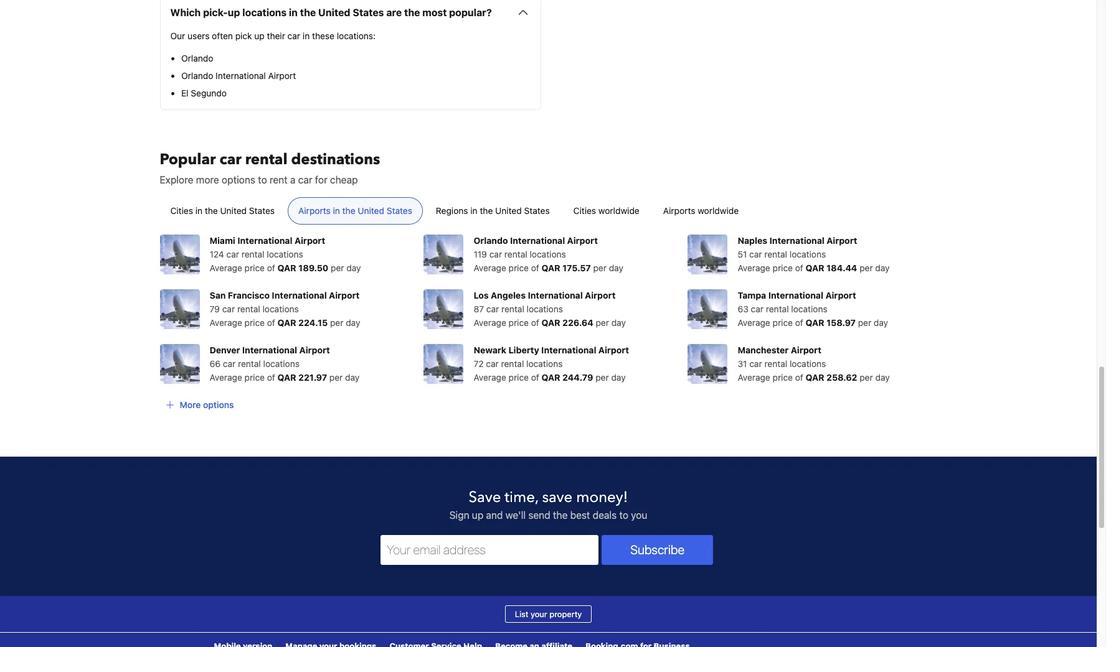 Task type: locate. For each thing, give the bounding box(es) containing it.
tampa international airport 63 car rental locations average price of qar 158.97 per day
[[738, 290, 888, 328]]

in
[[289, 7, 298, 18], [303, 31, 310, 41], [195, 206, 202, 216], [333, 206, 340, 216], [470, 206, 478, 216]]

qar 224.15
[[278, 318, 328, 328]]

popular?
[[449, 7, 492, 18]]

of left qar 184.44
[[795, 263, 803, 274]]

of left qar 158.97
[[795, 318, 803, 328]]

regions
[[436, 206, 468, 216]]

naples international airport 51 car rental locations average price of qar 184.44 per day
[[738, 236, 890, 274]]

car inside newark liberty international airport 72 car rental locations average price of qar 244.79 per day
[[486, 359, 499, 370]]

day right qar 244.79
[[611, 373, 626, 383]]

2 airports from the left
[[663, 206, 695, 216]]

locations inside denver international airport 66 car rental locations average price of qar 221.97 per day
[[263, 359, 300, 370]]

price up angeles
[[509, 263, 529, 274]]

average down 31
[[738, 373, 770, 383]]

0 horizontal spatial to
[[258, 175, 267, 186]]

1 airports from the left
[[298, 206, 331, 216]]

international inside naples international airport 51 car rental locations average price of qar 184.44 per day
[[770, 236, 825, 246]]

international inside newark liberty international airport 72 car rental locations average price of qar 244.79 per day
[[541, 345, 596, 356]]

airports inside button
[[663, 206, 695, 216]]

locations up the qar 221.97
[[263, 359, 300, 370]]

a
[[290, 175, 296, 186]]

average down 51
[[738, 263, 770, 274]]

cheap car rental at tampa international airport – tpa image
[[688, 290, 728, 330]]

price inside los angeles international airport 87 car rental locations average price of qar 226.64 per day
[[509, 318, 529, 328]]

more
[[196, 175, 219, 186]]

car right 31
[[749, 359, 762, 370]]

rental down francisco
[[237, 304, 260, 315]]

locations inside los angeles international airport 87 car rental locations average price of qar 226.64 per day
[[527, 304, 563, 315]]

popular
[[160, 150, 216, 170]]

locations up qar 226.64
[[527, 304, 563, 315]]

qar 158.97
[[806, 318, 856, 328]]

international for miami international airport 124 car rental locations average price of qar 189.50 per day
[[237, 236, 292, 246]]

locations down liberty at left
[[526, 359, 563, 370]]

international for denver international airport 66 car rental locations average price of qar 221.97 per day
[[242, 345, 297, 356]]

up right pick at left
[[254, 31, 265, 41]]

airport inside los angeles international airport 87 car rental locations average price of qar 226.64 per day
[[585, 290, 616, 301]]

average inside newark liberty international airport 72 car rental locations average price of qar 244.79 per day
[[474, 373, 506, 383]]

price left qar 184.44
[[773, 263, 793, 274]]

airports for airports worldwide
[[663, 206, 695, 216]]

international right the tampa
[[768, 290, 823, 301]]

international up qar 184.44
[[770, 236, 825, 246]]

locations inside miami international airport 124 car rental locations average price of qar 189.50 per day
[[267, 249, 303, 260]]

cheap car rental at miami international airport – mia image
[[160, 235, 200, 275]]

international up segundo
[[216, 71, 266, 81]]

1 vertical spatial up
[[254, 31, 265, 41]]

manchester
[[738, 345, 789, 356]]

per right qar 244.79
[[596, 373, 609, 383]]

79
[[210, 304, 220, 315]]

miami international airport 124 car rental locations average price of qar 189.50 per day
[[210, 236, 361, 274]]

in right regions
[[470, 206, 478, 216]]

car right 87 at the left top
[[486, 304, 499, 315]]

day inside newark liberty international airport 72 car rental locations average price of qar 244.79 per day
[[611, 373, 626, 383]]

locations up qar 184.44
[[790, 249, 826, 260]]

to left rent
[[258, 175, 267, 186]]

per
[[331, 263, 344, 274], [593, 263, 607, 274], [860, 263, 873, 274], [330, 318, 343, 328], [596, 318, 609, 328], [858, 318, 871, 328], [329, 373, 343, 383], [596, 373, 609, 383], [860, 373, 873, 383]]

0 vertical spatial up
[[228, 7, 240, 18]]

international right miami
[[237, 236, 292, 246]]

united for airports in the united states
[[358, 206, 384, 216]]

cheap car rental at manchester airport – man image
[[688, 345, 728, 384]]

to
[[258, 175, 267, 186], [619, 510, 628, 521]]

united right regions
[[495, 206, 522, 216]]

international inside orlando international airport 119 car rental locations average price of qar 175.57 per day
[[510, 236, 565, 246]]

cities down explore
[[170, 206, 193, 216]]

rental inside naples international airport 51 car rental locations average price of qar 184.44 per day
[[764, 249, 787, 260]]

car right 79
[[222, 304, 235, 315]]

international inside san francisco international airport 79 car rental locations average price of qar 224.15 per day
[[272, 290, 327, 301]]

international inside tampa international airport 63 car rental locations average price of qar 158.97 per day
[[768, 290, 823, 301]]

119
[[474, 249, 487, 260]]

locations up qar 158.97
[[791, 304, 828, 315]]

price up liberty at left
[[509, 318, 529, 328]]

international up the qar 221.97
[[242, 345, 297, 356]]

save time, save money! footer
[[0, 457, 1097, 648]]

explore
[[160, 175, 193, 186]]

airports
[[298, 206, 331, 216], [663, 206, 695, 216]]

0 horizontal spatial worldwide
[[598, 206, 639, 216]]

1 cities from the left
[[170, 206, 193, 216]]

international down qar 226.64
[[541, 345, 596, 356]]

0 horizontal spatial cities
[[170, 206, 193, 216]]

cities for cities in the united states
[[170, 206, 193, 216]]

worldwide for cities worldwide
[[598, 206, 639, 216]]

denver international airport 66 car rental locations average price of qar 221.97 per day
[[210, 345, 360, 383]]

are
[[386, 7, 402, 18]]

of down liberty at left
[[531, 373, 539, 383]]

save time, save money! sign up and we'll send the best deals to you
[[449, 488, 647, 521]]

orlando international airport 119 car rental locations average price of qar 175.57 per day
[[474, 236, 623, 274]]

0 vertical spatial options
[[222, 175, 255, 186]]

up inside dropdown button
[[228, 7, 240, 18]]

these
[[312, 31, 334, 41]]

states left "are"
[[353, 7, 384, 18]]

locations up qar 175.57
[[530, 249, 566, 260]]

day right qar 226.64
[[611, 318, 626, 328]]

airports in the united states button
[[288, 198, 423, 225]]

airport inside san francisco international airport 79 car rental locations average price of qar 224.15 per day
[[329, 290, 360, 301]]

in up our users often pick up their car in these locations:
[[289, 7, 298, 18]]

0 vertical spatial to
[[258, 175, 267, 186]]

el
[[181, 88, 188, 99]]

el segundo
[[181, 88, 227, 99]]

worldwide
[[598, 206, 639, 216], [698, 206, 739, 216]]

price up francisco
[[245, 263, 265, 274]]

per inside newark liberty international airport 72 car rental locations average price of qar 244.79 per day
[[596, 373, 609, 383]]

cities
[[170, 206, 193, 216], [573, 206, 596, 216]]

2 worldwide from the left
[[698, 206, 739, 216]]

rental down manchester
[[764, 359, 787, 370]]

average down 79
[[210, 318, 242, 328]]

1 horizontal spatial cities
[[573, 206, 596, 216]]

price inside tampa international airport 63 car rental locations average price of qar 158.97 per day
[[773, 318, 793, 328]]

airports inside "button"
[[298, 206, 331, 216]]

66
[[210, 359, 220, 370]]

rental down liberty at left
[[501, 359, 524, 370]]

in left these at top left
[[303, 31, 310, 41]]

in inside "button"
[[333, 206, 340, 216]]

1 vertical spatial to
[[619, 510, 628, 521]]

subscribe button
[[602, 536, 713, 566]]

average down 72
[[474, 373, 506, 383]]

per right qar 226.64
[[596, 318, 609, 328]]

cities for cities worldwide
[[573, 206, 596, 216]]

car right 51
[[749, 249, 762, 260]]

locations inside san francisco international airport 79 car rental locations average price of qar 224.15 per day
[[263, 304, 299, 315]]

price down manchester
[[773, 373, 793, 383]]

per right qar 175.57
[[593, 263, 607, 274]]

in for airports in the united states
[[333, 206, 340, 216]]

in down more
[[195, 206, 202, 216]]

qar 221.97
[[278, 373, 327, 383]]

states left regions
[[387, 206, 412, 216]]

cities up orlando international airport 119 car rental locations average price of qar 175.57 per day
[[573, 206, 596, 216]]

of inside naples international airport 51 car rental locations average price of qar 184.44 per day
[[795, 263, 803, 274]]

of left qar 175.57
[[531, 263, 539, 274]]

day inside miami international airport 124 car rental locations average price of qar 189.50 per day
[[346, 263, 361, 274]]

day right qar 158.97
[[874, 318, 888, 328]]

day right qar 224.15
[[346, 318, 360, 328]]

our users often pick up their car in these locations:
[[170, 31, 376, 41]]

of left qar 258.62
[[795, 373, 803, 383]]

rent
[[270, 175, 288, 186]]

orlando for orlando international airport
[[181, 71, 213, 81]]

price left the qar 221.97
[[245, 373, 265, 383]]

often
[[212, 31, 233, 41]]

subscribe
[[630, 543, 685, 558]]

car right a
[[298, 175, 312, 186]]

users
[[188, 31, 210, 41]]

car inside naples international airport 51 car rental locations average price of qar 184.44 per day
[[749, 249, 762, 260]]

day right qar 184.44
[[875, 263, 890, 274]]

31
[[738, 359, 747, 370]]

rental inside popular car rental destinations explore more options to rent a car for cheap
[[245, 150, 287, 170]]

states down rent
[[249, 206, 275, 216]]

rental inside los angeles international airport 87 car rental locations average price of qar 226.64 per day
[[501, 304, 524, 315]]

2 cities from the left
[[573, 206, 596, 216]]

up left and
[[472, 510, 483, 521]]

orlando inside orlando international airport 119 car rental locations average price of qar 175.57 per day
[[474, 236, 508, 246]]

2 vertical spatial up
[[472, 510, 483, 521]]

orlando
[[181, 53, 213, 64], [181, 71, 213, 81], [474, 236, 508, 246]]

cheap car rental at orlando international airport – mco image
[[424, 235, 464, 275]]

international for tampa international airport 63 car rental locations average price of qar 158.97 per day
[[768, 290, 823, 301]]

united for cities in the united states
[[220, 206, 247, 216]]

to left you
[[619, 510, 628, 521]]

price inside naples international airport 51 car rental locations average price of qar 184.44 per day
[[773, 263, 793, 274]]

1 horizontal spatial up
[[254, 31, 265, 41]]

united down cheap
[[358, 206, 384, 216]]

cheap car rental at naples international airport – nap image
[[688, 235, 728, 275]]

car inside miami international airport 124 car rental locations average price of qar 189.50 per day
[[226, 249, 239, 260]]

orlando up 119
[[474, 236, 508, 246]]

of inside los angeles international airport 87 car rental locations average price of qar 226.64 per day
[[531, 318, 539, 328]]

51
[[738, 249, 747, 260]]

car inside los angeles international airport 87 car rental locations average price of qar 226.64 per day
[[486, 304, 499, 315]]

2 horizontal spatial up
[[472, 510, 483, 521]]

1 vertical spatial orlando
[[181, 71, 213, 81]]

cheap car rental at denver international airport – den image
[[160, 345, 200, 384]]

price down francisco
[[245, 318, 265, 328]]

average down 124
[[210, 263, 242, 274]]

rental right 124
[[242, 249, 264, 260]]

the down save
[[553, 510, 568, 521]]

car inside orlando international airport 119 car rental locations average price of qar 175.57 per day
[[489, 249, 502, 260]]

locations inside dropdown button
[[242, 7, 287, 18]]

of left the qar 189.50
[[267, 263, 275, 274]]

0 horizontal spatial up
[[228, 7, 240, 18]]

qar 184.44
[[806, 263, 857, 274]]

international down qar 175.57
[[528, 290, 583, 301]]

international inside denver international airport 66 car rental locations average price of qar 221.97 per day
[[242, 345, 297, 356]]

in down cheap
[[333, 206, 340, 216]]

0 vertical spatial orlando
[[181, 53, 213, 64]]

1 worldwide from the left
[[598, 206, 639, 216]]

price down liberty at left
[[509, 373, 529, 383]]

up up pick at left
[[228, 7, 240, 18]]

rental right 119
[[504, 249, 527, 260]]

price inside manchester airport 31 car rental locations average price of qar 258.62 per day
[[773, 373, 793, 383]]

day
[[346, 263, 361, 274], [609, 263, 623, 274], [875, 263, 890, 274], [346, 318, 360, 328], [611, 318, 626, 328], [874, 318, 888, 328], [345, 373, 360, 383], [611, 373, 626, 383], [875, 373, 890, 383]]

rental inside orlando international airport 119 car rental locations average price of qar 175.57 per day
[[504, 249, 527, 260]]

orlando up el segundo
[[181, 71, 213, 81]]

rental down the tampa
[[766, 304, 789, 315]]

airports for airports in the united states
[[298, 206, 331, 216]]

san
[[210, 290, 226, 301]]

united
[[318, 7, 350, 18], [220, 206, 247, 216], [358, 206, 384, 216], [495, 206, 522, 216]]

of up liberty at left
[[531, 318, 539, 328]]

0 horizontal spatial airports
[[298, 206, 331, 216]]

per right qar 224.15
[[330, 318, 343, 328]]

miami
[[210, 236, 235, 246]]

options inside popular car rental destinations explore more options to rent a car for cheap
[[222, 175, 255, 186]]

per right the qar 221.97
[[329, 373, 343, 383]]

states up orlando international airport 119 car rental locations average price of qar 175.57 per day
[[524, 206, 550, 216]]

per inside naples international airport 51 car rental locations average price of qar 184.44 per day
[[860, 263, 873, 274]]

per inside miami international airport 124 car rental locations average price of qar 189.50 per day
[[331, 263, 344, 274]]

airport
[[268, 71, 296, 81], [295, 236, 325, 246], [567, 236, 598, 246], [827, 236, 857, 246], [329, 290, 360, 301], [585, 290, 616, 301], [826, 290, 856, 301], [299, 345, 330, 356], [598, 345, 629, 356], [791, 345, 821, 356]]

per inside los angeles international airport 87 car rental locations average price of qar 226.64 per day
[[596, 318, 609, 328]]

popular car rental destinations explore more options to rent a car for cheap
[[160, 150, 380, 186]]

tab list
[[150, 198, 947, 226]]

of inside san francisco international airport 79 car rental locations average price of qar 224.15 per day
[[267, 318, 275, 328]]

states
[[353, 7, 384, 18], [249, 206, 275, 216], [387, 206, 412, 216], [524, 206, 550, 216]]

1 vertical spatial options
[[203, 400, 234, 411]]

car right 66
[[223, 359, 236, 370]]

1 horizontal spatial worldwide
[[698, 206, 739, 216]]

of left the qar 221.97
[[267, 373, 275, 383]]

car
[[288, 31, 300, 41], [220, 150, 241, 170], [298, 175, 312, 186], [226, 249, 239, 260], [489, 249, 502, 260], [749, 249, 762, 260], [222, 304, 235, 315], [486, 304, 499, 315], [751, 304, 764, 315], [223, 359, 236, 370], [486, 359, 499, 370], [749, 359, 762, 370]]

rental
[[245, 150, 287, 170], [242, 249, 264, 260], [504, 249, 527, 260], [764, 249, 787, 260], [237, 304, 260, 315], [501, 304, 524, 315], [766, 304, 789, 315], [238, 359, 261, 370], [501, 359, 524, 370], [764, 359, 787, 370]]

63
[[738, 304, 749, 315]]

their
[[267, 31, 285, 41]]

per inside san francisco international airport 79 car rental locations average price of qar 224.15 per day
[[330, 318, 343, 328]]

day right the qar 189.50
[[346, 263, 361, 274]]

per right qar 158.97
[[858, 318, 871, 328]]

orlando international airport
[[181, 71, 296, 81]]

cities worldwide button
[[563, 198, 650, 225]]

airport inside orlando international airport 119 car rental locations average price of qar 175.57 per day
[[567, 236, 598, 246]]

your
[[531, 610, 547, 620]]

1 horizontal spatial to
[[619, 510, 628, 521]]

liberty
[[509, 345, 539, 356]]

car right 72
[[486, 359, 499, 370]]

car right 119
[[489, 249, 502, 260]]

price inside denver international airport 66 car rental locations average price of qar 221.97 per day
[[245, 373, 265, 383]]

locations up qar 224.15
[[263, 304, 299, 315]]

the inside save time, save money! sign up and we'll send the best deals to you
[[553, 510, 568, 521]]

car right 63
[[751, 304, 764, 315]]

rental inside tampa international airport 63 car rental locations average price of qar 158.97 per day
[[766, 304, 789, 315]]

1 horizontal spatial airports
[[663, 206, 695, 216]]

los
[[474, 290, 489, 301]]

car right 124
[[226, 249, 239, 260]]

you
[[631, 510, 647, 521]]

united inside "button"
[[358, 206, 384, 216]]

airports down for
[[298, 206, 331, 216]]

locations
[[242, 7, 287, 18], [267, 249, 303, 260], [530, 249, 566, 260], [790, 249, 826, 260], [263, 304, 299, 315], [527, 304, 563, 315], [791, 304, 828, 315], [263, 359, 300, 370], [526, 359, 563, 370], [790, 359, 826, 370]]

more
[[180, 400, 201, 411]]

which pick-up locations in the united states are the most popular?
[[170, 7, 492, 18]]

per right the qar 189.50
[[331, 263, 344, 274]]

car inside manchester airport 31 car rental locations average price of qar 258.62 per day
[[749, 359, 762, 370]]

price
[[245, 263, 265, 274], [509, 263, 529, 274], [773, 263, 793, 274], [245, 318, 265, 328], [509, 318, 529, 328], [773, 318, 793, 328], [245, 373, 265, 383], [509, 373, 529, 383], [773, 373, 793, 383]]

average down 87 at the left top
[[474, 318, 506, 328]]

per right qar 258.62
[[860, 373, 873, 383]]

locations up our users often pick up their car in these locations:
[[242, 7, 287, 18]]

navigation
[[208, 634, 697, 648]]

of inside tampa international airport 63 car rental locations average price of qar 158.97 per day
[[795, 318, 803, 328]]

per inside orlando international airport 119 car rental locations average price of qar 175.57 per day
[[593, 263, 607, 274]]

united up these at top left
[[318, 7, 350, 18]]

rental down denver at the left
[[238, 359, 261, 370]]

international for naples international airport 51 car rental locations average price of qar 184.44 per day
[[770, 236, 825, 246]]

united up miami
[[220, 206, 247, 216]]

average inside tampa international airport 63 car rental locations average price of qar 158.97 per day
[[738, 318, 770, 328]]

day right the qar 221.97
[[345, 373, 360, 383]]

price up manchester
[[773, 318, 793, 328]]

which
[[170, 7, 201, 18]]

qar 189.50
[[278, 263, 328, 274]]

angeles
[[491, 290, 526, 301]]

2 vertical spatial orlando
[[474, 236, 508, 246]]

per right qar 184.44
[[860, 263, 873, 274]]

naples
[[738, 236, 767, 246]]



Task type: describe. For each thing, give the bounding box(es) containing it.
day inside denver international airport 66 car rental locations average price of qar 221.97 per day
[[345, 373, 360, 383]]

locations inside tampa international airport 63 car rental locations average price of qar 158.97 per day
[[791, 304, 828, 315]]

airports worldwide
[[663, 206, 739, 216]]

we'll
[[506, 510, 526, 521]]

the inside "button"
[[342, 206, 355, 216]]

send
[[528, 510, 550, 521]]

day inside naples international airport 51 car rental locations average price of qar 184.44 per day
[[875, 263, 890, 274]]

in for regions in the united states
[[470, 206, 478, 216]]

manchester airport 31 car rental locations average price of qar 258.62 per day
[[738, 345, 890, 383]]

best
[[570, 510, 590, 521]]

per inside tampa international airport 63 car rental locations average price of qar 158.97 per day
[[858, 318, 871, 328]]

average inside manchester airport 31 car rental locations average price of qar 258.62 per day
[[738, 373, 770, 383]]

day inside san francisco international airport 79 car rental locations average price of qar 224.15 per day
[[346, 318, 360, 328]]

newark liberty international airport 72 car rental locations average price of qar 244.79 per day
[[474, 345, 629, 383]]

options inside button
[[203, 400, 234, 411]]

airport inside denver international airport 66 car rental locations average price of qar 221.97 per day
[[299, 345, 330, 356]]

price inside newark liberty international airport 72 car rental locations average price of qar 244.79 per day
[[509, 373, 529, 383]]

day inside orlando international airport 119 car rental locations average price of qar 175.57 per day
[[609, 263, 623, 274]]

time,
[[505, 488, 538, 508]]

qar 258.62
[[806, 373, 857, 383]]

to inside save time, save money! sign up and we'll send the best deals to you
[[619, 510, 628, 521]]

cheap
[[330, 175, 358, 186]]

international for orlando international airport
[[216, 71, 266, 81]]

tab list containing cities in the united states
[[150, 198, 947, 226]]

states for airports in the united states
[[387, 206, 412, 216]]

denver
[[210, 345, 240, 356]]

in inside dropdown button
[[289, 7, 298, 18]]

states for cities in the united states
[[249, 206, 275, 216]]

cities in the united states button
[[160, 198, 285, 225]]

price inside miami international airport 124 car rental locations average price of qar 189.50 per day
[[245, 263, 265, 274]]

cheap car rental at newark liberty international airport – ewr image
[[424, 345, 464, 384]]

international for orlando international airport 119 car rental locations average price of qar 175.57 per day
[[510, 236, 565, 246]]

worldwide for airports worldwide
[[698, 206, 739, 216]]

the down more
[[205, 206, 218, 216]]

regions in the united states button
[[425, 198, 560, 225]]

124
[[210, 249, 224, 260]]

airport inside newark liberty international airport 72 car rental locations average price of qar 244.79 per day
[[598, 345, 629, 356]]

car inside denver international airport 66 car rental locations average price of qar 221.97 per day
[[223, 359, 236, 370]]

car inside san francisco international airport 79 car rental locations average price of qar 224.15 per day
[[222, 304, 235, 315]]

orlando for orlando
[[181, 53, 213, 64]]

airports worldwide button
[[653, 198, 749, 225]]

more options button
[[160, 394, 239, 417]]

regions in the united states
[[436, 206, 550, 216]]

cheap car rental at san francisco international airport – sfo image
[[160, 290, 200, 330]]

cheap car rental at los angeles international airport – lax image
[[424, 290, 464, 330]]

per inside manchester airport 31 car rental locations average price of qar 258.62 per day
[[860, 373, 873, 383]]

of inside miami international airport 124 car rental locations average price of qar 189.50 per day
[[267, 263, 275, 274]]

property
[[550, 610, 582, 620]]

money!
[[576, 488, 628, 508]]

cities in the united states
[[170, 206, 275, 216]]

airport inside manchester airport 31 car rental locations average price of qar 258.62 per day
[[791, 345, 821, 356]]

price inside san francisco international airport 79 car rental locations average price of qar 224.15 per day
[[245, 318, 265, 328]]

rental inside san francisco international airport 79 car rental locations average price of qar 224.15 per day
[[237, 304, 260, 315]]

per inside denver international airport 66 car rental locations average price of qar 221.97 per day
[[329, 373, 343, 383]]

qar 175.57
[[542, 263, 591, 274]]

day inside los angeles international airport 87 car rental locations average price of qar 226.64 per day
[[611, 318, 626, 328]]

locations inside newark liberty international airport 72 car rental locations average price of qar 244.79 per day
[[526, 359, 563, 370]]

los angeles international airport 87 car rental locations average price of qar 226.64 per day
[[474, 290, 626, 328]]

the right regions
[[480, 206, 493, 216]]

airport inside miami international airport 124 car rental locations average price of qar 189.50 per day
[[295, 236, 325, 246]]

pick
[[235, 31, 252, 41]]

francisco
[[228, 290, 270, 301]]

and
[[486, 510, 503, 521]]

average inside naples international airport 51 car rental locations average price of qar 184.44 per day
[[738, 263, 770, 274]]

car right their
[[288, 31, 300, 41]]

save
[[542, 488, 573, 508]]

newark
[[474, 345, 506, 356]]

day inside manchester airport 31 car rental locations average price of qar 258.62 per day
[[875, 373, 890, 383]]

segundo
[[191, 88, 227, 99]]

states for regions in the united states
[[524, 206, 550, 216]]

qar 226.64
[[542, 318, 593, 328]]

average inside miami international airport 124 car rental locations average price of qar 189.50 per day
[[210, 263, 242, 274]]

destinations
[[291, 150, 380, 170]]

locations:
[[337, 31, 376, 41]]

airport inside naples international airport 51 car rental locations average price of qar 184.44 per day
[[827, 236, 857, 246]]

san francisco international airport 79 car rental locations average price of qar 224.15 per day
[[210, 290, 360, 328]]

pick-
[[203, 7, 228, 18]]

to inside popular car rental destinations explore more options to rent a car for cheap
[[258, 175, 267, 186]]

of inside manchester airport 31 car rental locations average price of qar 258.62 per day
[[795, 373, 803, 383]]

list
[[515, 610, 528, 620]]

save
[[469, 488, 501, 508]]

price inside orlando international airport 119 car rental locations average price of qar 175.57 per day
[[509, 263, 529, 274]]

in for cities in the united states
[[195, 206, 202, 216]]

of inside newark liberty international airport 72 car rental locations average price of qar 244.79 per day
[[531, 373, 539, 383]]

rental inside newark liberty international airport 72 car rental locations average price of qar 244.79 per day
[[501, 359, 524, 370]]

rental inside manchester airport 31 car rental locations average price of qar 258.62 per day
[[764, 359, 787, 370]]

the right "are"
[[404, 7, 420, 18]]

rental inside denver international airport 66 car rental locations average price of qar 221.97 per day
[[238, 359, 261, 370]]

87
[[474, 304, 484, 315]]

for
[[315, 175, 327, 186]]

of inside denver international airport 66 car rental locations average price of qar 221.97 per day
[[267, 373, 275, 383]]

average inside orlando international airport 119 car rental locations average price of qar 175.57 per day
[[474, 263, 506, 274]]

deals
[[593, 510, 617, 521]]

navigation inside save time, save money! footer
[[208, 634, 697, 648]]

up inside save time, save money! sign up and we'll send the best deals to you
[[472, 510, 483, 521]]

more options
[[180, 400, 234, 411]]

united for regions in the united states
[[495, 206, 522, 216]]

most
[[422, 7, 447, 18]]

list your property link
[[505, 606, 592, 624]]

locations inside naples international airport 51 car rental locations average price of qar 184.44 per day
[[790, 249, 826, 260]]

Your email address email field
[[381, 536, 599, 566]]

tampa
[[738, 290, 766, 301]]

rental inside miami international airport 124 car rental locations average price of qar 189.50 per day
[[242, 249, 264, 260]]

car right popular on the top left
[[220, 150, 241, 170]]

car inside tampa international airport 63 car rental locations average price of qar 158.97 per day
[[751, 304, 764, 315]]

72
[[474, 359, 484, 370]]

average inside denver international airport 66 car rental locations average price of qar 221.97 per day
[[210, 373, 242, 383]]

locations inside manchester airport 31 car rental locations average price of qar 258.62 per day
[[790, 359, 826, 370]]

which pick-up locations in the united states are the most popular? button
[[170, 5, 530, 20]]

our
[[170, 31, 185, 41]]

international inside los angeles international airport 87 car rental locations average price of qar 226.64 per day
[[528, 290, 583, 301]]

average inside san francisco international airport 79 car rental locations average price of qar 224.15 per day
[[210, 318, 242, 328]]

day inside tampa international airport 63 car rental locations average price of qar 158.97 per day
[[874, 318, 888, 328]]

orlando for orlando international airport 119 car rental locations average price of qar 175.57 per day
[[474, 236, 508, 246]]

airports in the united states
[[298, 206, 412, 216]]

sign
[[449, 510, 469, 521]]

united inside dropdown button
[[318, 7, 350, 18]]

of inside orlando international airport 119 car rental locations average price of qar 175.57 per day
[[531, 263, 539, 274]]

airport inside tampa international airport 63 car rental locations average price of qar 158.97 per day
[[826, 290, 856, 301]]

states inside dropdown button
[[353, 7, 384, 18]]

qar 244.79
[[542, 373, 593, 383]]

cities worldwide
[[573, 206, 639, 216]]

locations inside orlando international airport 119 car rental locations average price of qar 175.57 per day
[[530, 249, 566, 260]]

list your property
[[515, 610, 582, 620]]

average inside los angeles international airport 87 car rental locations average price of qar 226.64 per day
[[474, 318, 506, 328]]

the up these at top left
[[300, 7, 316, 18]]



Task type: vqa. For each thing, say whether or not it's contained in the screenshot.
the bottommost do
no



